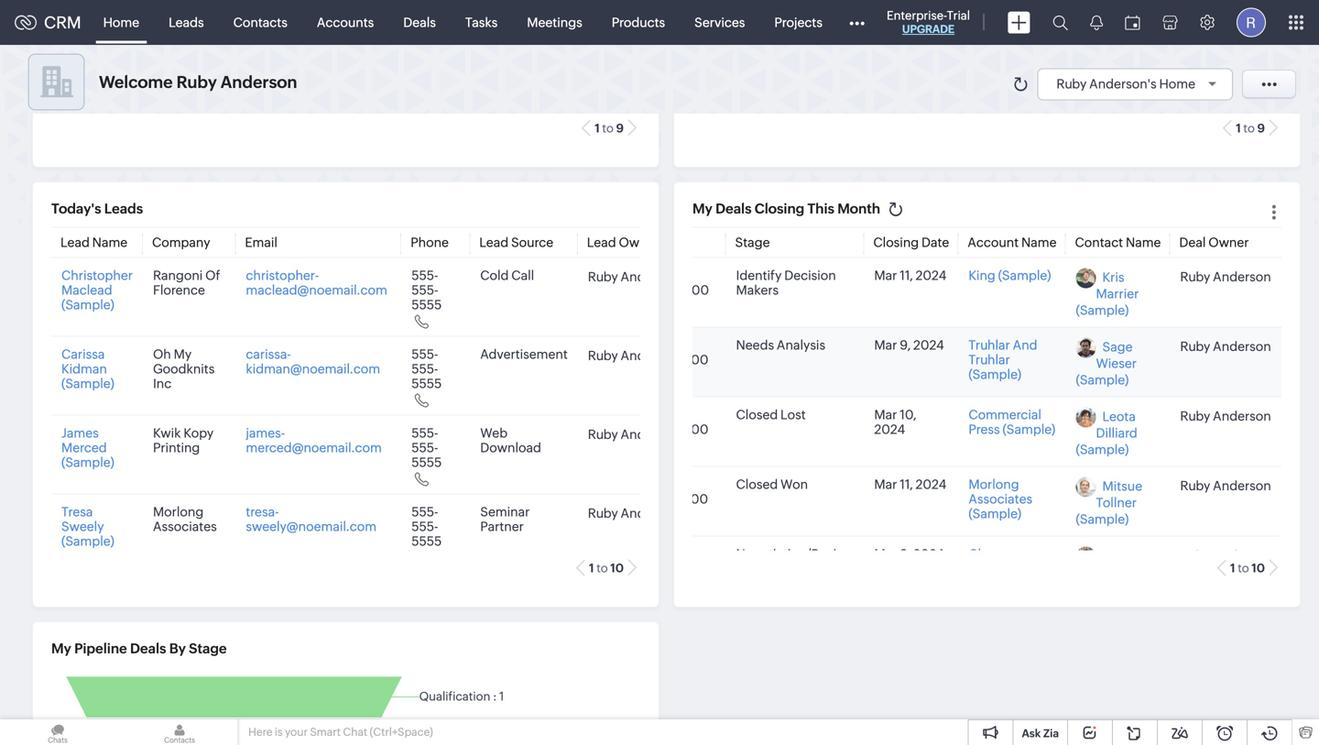 Task type: vqa. For each thing, say whether or not it's contained in the screenshot.


Task type: locate. For each thing, give the bounding box(es) containing it.
11, for morlong
[[900, 477, 914, 492]]

0 vertical spatial my
[[693, 201, 713, 217]]

$ down 60,000.00
[[644, 338, 652, 352]]

goodknits
[[153, 362, 215, 376]]

my deals closing this month
[[693, 201, 881, 217]]

services link
[[680, 0, 760, 44]]

morlong inside morlong associates (sample)
[[969, 477, 1020, 492]]

0 vertical spatial stage
[[736, 235, 770, 250]]

1 lead from the left
[[60, 235, 90, 250]]

(sample) down tollner
[[1077, 512, 1129, 527]]

3 555- 555- 5555 from the top
[[412, 426, 442, 470]]

$ up $ 35,000.00
[[644, 407, 652, 422]]

associates up "chapman"
[[969, 492, 1033, 506]]

mar 9, 2024 for truhlar and truhlar (sample)
[[875, 338, 945, 352]]

mar down mar 10, 2024
[[875, 477, 898, 492]]

4 mar from the top
[[875, 477, 898, 492]]

search element
[[1042, 0, 1080, 45]]

truhlar
[[969, 338, 1011, 352], [969, 352, 1011, 367]]

$ inside $ 35,000.00
[[644, 477, 652, 492]]

mar
[[875, 268, 898, 283], [875, 338, 898, 352], [875, 407, 898, 422], [875, 477, 898, 492], [875, 547, 898, 561]]

(sample) for christopher maclead (sample)
[[61, 297, 114, 312]]

1 1 to 9 from the left
[[595, 121, 624, 135]]

1 vertical spatial associates
[[153, 519, 217, 534]]

carissa-
[[246, 347, 291, 362]]

(sample) inside the sage wieser (sample)
[[1077, 373, 1129, 387]]

2 $ 45,000.00 from the top
[[644, 407, 709, 437]]

2 owner from the left
[[1209, 235, 1250, 250]]

1 horizontal spatial 9
[[1258, 121, 1266, 135]]

$ for closed won
[[644, 477, 652, 492]]

won
[[781, 477, 808, 492]]

1 mar 9, 2024 from the top
[[875, 338, 945, 352]]

2 1 to 10 from the left
[[1231, 561, 1266, 575]]

555- 555- 5555 for christopher- maclead@noemail.com
[[412, 268, 442, 312]]

1 closed from the top
[[737, 407, 778, 422]]

ruby anderson's home link
[[1057, 77, 1224, 91]]

leads link
[[154, 0, 219, 44]]

carissa- kidman@noemail.com
[[246, 347, 380, 376]]

1 horizontal spatial deals
[[404, 15, 436, 30]]

my pipeline deals by stage
[[51, 641, 227, 657]]

1 vertical spatial morlong
[[153, 505, 204, 519]]

1 horizontal spatial 1 to 10
[[1231, 561, 1266, 575]]

mitsue
[[1103, 479, 1143, 494]]

$ 45,000.00 for closed lost
[[644, 407, 709, 437]]

sage
[[1103, 340, 1133, 354]]

accounts link
[[302, 0, 389, 44]]

1 $ from the top
[[644, 268, 652, 283]]

(sample) for tresa sweely (sample)
[[61, 534, 114, 549]]

morlong down press
[[969, 477, 1020, 492]]

1 to 9
[[595, 121, 624, 135], [1237, 121, 1266, 135]]

$ 45,000.00 for needs analysis
[[644, 338, 709, 367]]

1 vertical spatial mar 11, 2024
[[875, 477, 947, 492]]

5555 for merced@noemail.com
[[412, 455, 442, 470]]

2 5555 from the top
[[412, 376, 442, 391]]

2 horizontal spatial lead
[[587, 235, 617, 250]]

zia
[[1044, 727, 1060, 740]]

mar left 10,
[[875, 407, 898, 422]]

identify
[[737, 268, 782, 283]]

deals up the stage link
[[716, 201, 752, 217]]

mar inside mar 10, 2024
[[875, 407, 898, 422]]

1 horizontal spatial lead
[[480, 235, 509, 250]]

0 vertical spatial closing
[[755, 201, 805, 217]]

logo image
[[15, 15, 37, 30]]

lead for lead source
[[480, 235, 509, 250]]

1 horizontal spatial name
[[1022, 235, 1057, 250]]

morlong
[[969, 477, 1020, 492], [153, 505, 204, 519]]

(sample) for james merced (sample)
[[61, 455, 114, 470]]

name for lead name
[[92, 235, 128, 250]]

mar up mar 10, 2024
[[875, 338, 898, 352]]

3 5555 from the top
[[412, 455, 442, 470]]

ruby anderson for analysis
[[1181, 339, 1272, 354]]

2 9 from the left
[[1258, 121, 1266, 135]]

(ctrl+space)
[[370, 726, 433, 738]]

0 horizontal spatial home
[[103, 15, 139, 30]]

merced@noemail.com
[[246, 440, 382, 455]]

contacts link
[[219, 0, 302, 44]]

my left pipeline
[[51, 641, 71, 657]]

morlong down printing
[[153, 505, 204, 519]]

(sample) inside christopher maclead (sample)
[[61, 297, 114, 312]]

1 10 from the left
[[611, 561, 624, 575]]

1 45,000.00 from the top
[[644, 352, 709, 367]]

crm
[[44, 13, 81, 32]]

0 vertical spatial morlong
[[969, 477, 1020, 492]]

(sample) inside commercial press (sample)
[[1003, 422, 1056, 437]]

email
[[245, 235, 278, 250]]

closed for closed won
[[737, 477, 778, 492]]

morlong for morlong associates
[[153, 505, 204, 519]]

2024 for morlong
[[916, 477, 947, 492]]

mar 9, 2024 left "chapman"
[[875, 547, 945, 561]]

0 horizontal spatial 1 to 9
[[595, 121, 624, 135]]

deals
[[404, 15, 436, 30], [716, 201, 752, 217], [130, 641, 166, 657]]

1 vertical spatial 11,
[[900, 477, 914, 492]]

(sample) inside chapman (sample)
[[969, 561, 1022, 576]]

$ down the lead owner
[[644, 268, 652, 283]]

555- 555- 5555 for carissa- kidman@noemail.com
[[412, 347, 442, 391]]

deals left tasks link
[[404, 15, 436, 30]]

signals element
[[1080, 0, 1115, 45]]

account name link
[[968, 235, 1057, 250]]

(sample) down account name link at the top of page
[[999, 268, 1052, 283]]

ruby for won
[[1181, 478, 1211, 493]]

0 horizontal spatial stage
[[189, 641, 227, 657]]

contact name link
[[1076, 235, 1162, 250]]

my for my deals closing this month
[[693, 201, 713, 217]]

my right the oh at top
[[174, 347, 192, 362]]

1 to 10 for lead owner
[[589, 561, 624, 575]]

1 vertical spatial 45,000.00
[[644, 422, 709, 437]]

morlong inside morlong associates
[[153, 505, 204, 519]]

mar down the closing date link
[[875, 268, 898, 283]]

home right anderson's
[[1160, 77, 1196, 91]]

lead owner link
[[587, 235, 660, 250]]

lost
[[781, 407, 806, 422]]

5555 for maclead@noemail.com
[[412, 297, 442, 312]]

sage wieser (sample) link
[[1077, 340, 1137, 387]]

1 5555 from the top
[[412, 297, 442, 312]]

2 vertical spatial my
[[51, 641, 71, 657]]

3 lead from the left
[[587, 235, 617, 250]]

analysis
[[777, 338, 826, 352]]

2 lead from the left
[[480, 235, 509, 250]]

0 horizontal spatial deals
[[130, 641, 166, 657]]

2 10 from the left
[[1252, 561, 1266, 575]]

deals left by
[[130, 641, 166, 657]]

commercial press (sample)
[[969, 407, 1056, 437]]

(sample) down "james"
[[61, 455, 114, 470]]

2 name from the left
[[1022, 235, 1057, 250]]

enterprise-
[[887, 9, 947, 22]]

(sample) right press
[[1003, 422, 1056, 437]]

5 mar from the top
[[875, 547, 898, 561]]

1 horizontal spatial my
[[174, 347, 192, 362]]

$ for closed lost
[[644, 407, 652, 422]]

ruby for my
[[588, 348, 618, 363]]

chats image
[[0, 720, 115, 745]]

(sample) down christopher
[[61, 297, 114, 312]]

$ for negotiation/review
[[644, 547, 652, 561]]

0 horizontal spatial 9
[[616, 121, 624, 135]]

2024
[[916, 268, 947, 283], [914, 338, 945, 352], [875, 422, 906, 437], [916, 477, 947, 492], [914, 547, 945, 561]]

mar 11, 2024 down the closing date link
[[875, 268, 947, 283]]

5555 for kidman@noemail.com
[[412, 376, 442, 391]]

mar for lost
[[875, 407, 898, 422]]

closed left the won
[[737, 477, 778, 492]]

name up christopher
[[92, 235, 128, 250]]

closed won
[[737, 477, 808, 492]]

owner right deal on the top right
[[1209, 235, 1250, 250]]

555- 555- 5555
[[412, 268, 442, 312], [412, 347, 442, 391], [412, 426, 442, 470], [412, 505, 442, 549]]

this
[[808, 201, 835, 217]]

merced
[[61, 440, 107, 455]]

kidman@noemail.com
[[246, 362, 380, 376]]

tasks link
[[451, 0, 513, 44]]

leads up welcome ruby anderson
[[169, 15, 204, 30]]

4 5555 from the top
[[412, 534, 442, 549]]

by
[[169, 641, 186, 657]]

month
[[838, 201, 881, 217]]

0 vertical spatial $ 45,000.00
[[644, 338, 709, 367]]

today's
[[51, 201, 101, 217]]

0 horizontal spatial associates
[[153, 519, 217, 534]]

and
[[1013, 338, 1038, 352]]

2 555- 555- 5555 from the top
[[412, 347, 442, 391]]

(sample) inside the 'leota dilliard (sample)'
[[1077, 442, 1129, 457]]

4 $ from the top
[[644, 477, 652, 492]]

is
[[275, 726, 283, 738]]

(sample) down dilliard
[[1077, 442, 1129, 457]]

(sample) down marrier
[[1077, 303, 1129, 318]]

$ 45,000.00 down 60,000.00
[[644, 338, 709, 367]]

5 $ from the top
[[644, 547, 652, 561]]

2024 for commercial
[[875, 422, 906, 437]]

stage right by
[[189, 641, 227, 657]]

11,
[[900, 268, 914, 283], [900, 477, 914, 492]]

1 horizontal spatial leads
[[169, 15, 204, 30]]

2 45,000.00 from the top
[[644, 422, 709, 437]]

(sample) down 'wieser'
[[1077, 373, 1129, 387]]

1 vertical spatial 9,
[[900, 547, 911, 561]]

(sample) inside morlong associates (sample)
[[969, 506, 1022, 521]]

lead down today's at the top left of page
[[60, 235, 90, 250]]

1 555- from the top
[[412, 268, 438, 283]]

carissa kidman (sample) link
[[61, 347, 114, 391]]

0 vertical spatial 11,
[[900, 268, 914, 283]]

king (sample)
[[969, 268, 1052, 283]]

name for contact name
[[1126, 235, 1162, 250]]

1 horizontal spatial 10
[[1252, 561, 1266, 575]]

0 horizontal spatial 1 to 10
[[589, 561, 624, 575]]

35,000.00
[[644, 492, 709, 506]]

mar right negotiation/review
[[875, 547, 898, 561]]

2024 for chapman
[[914, 547, 945, 561]]

partner
[[481, 519, 524, 534]]

carissa kidman (sample)
[[61, 347, 114, 391]]

mar 9, 2024 for chapman (sample)
[[875, 547, 945, 561]]

3 name from the left
[[1126, 235, 1162, 250]]

1 11, from the top
[[900, 268, 914, 283]]

2 $ from the top
[[644, 338, 652, 352]]

anderson for closed won
[[1214, 478, 1272, 493]]

anderson for negotiation/review
[[1214, 548, 1272, 563]]

ruby for analysis
[[1181, 339, 1211, 354]]

1 vertical spatial home
[[1160, 77, 1196, 91]]

45,000.00 down 60,000.00
[[644, 352, 709, 367]]

owner up $ 60,000.00
[[619, 235, 660, 250]]

cold
[[481, 268, 509, 283]]

owner for lead owner
[[619, 235, 660, 250]]

(sample) up "chapman"
[[969, 506, 1022, 521]]

lead right source
[[587, 235, 617, 250]]

0 horizontal spatial name
[[92, 235, 128, 250]]

2 horizontal spatial my
[[693, 201, 713, 217]]

0 horizontal spatial morlong
[[153, 505, 204, 519]]

2 mar 11, 2024 from the top
[[875, 477, 947, 492]]

$ inside $ 70,000.00
[[644, 547, 652, 561]]

1 mar from the top
[[875, 268, 898, 283]]

(sample) up commercial
[[969, 367, 1022, 382]]

$ up $ 70,000.00
[[644, 477, 652, 492]]

$ down 35,000.00
[[644, 547, 652, 561]]

2024 for truhlar
[[914, 338, 945, 352]]

$ 45,000.00
[[644, 338, 709, 367], [644, 407, 709, 437]]

0 horizontal spatial 10
[[611, 561, 624, 575]]

mar 11, 2024 for morlong associates (sample)
[[875, 477, 947, 492]]

4 555- 555- 5555 from the top
[[412, 505, 442, 549]]

(sample) inside the kris marrier (sample)
[[1077, 303, 1129, 318]]

2 11, from the top
[[900, 477, 914, 492]]

10 for lead owner
[[611, 561, 624, 575]]

2 mar 9, 2024 from the top
[[875, 547, 945, 561]]

needs analysis
[[737, 338, 826, 352]]

0 horizontal spatial my
[[51, 641, 71, 657]]

1 $ 45,000.00 from the top
[[644, 338, 709, 367]]

0 vertical spatial leads
[[169, 15, 204, 30]]

leads
[[169, 15, 204, 30], [104, 201, 143, 217]]

mar 9, 2024 up 10,
[[875, 338, 945, 352]]

1 owner from the left
[[619, 235, 660, 250]]

tresa-
[[246, 505, 279, 519]]

ruby
[[176, 73, 217, 91], [1057, 77, 1087, 91], [588, 269, 618, 284], [1181, 269, 1211, 284], [1181, 339, 1211, 354], [588, 348, 618, 363], [1181, 409, 1211, 423], [588, 427, 618, 442], [1181, 478, 1211, 493], [588, 506, 618, 520], [1181, 548, 1211, 563]]

closed
[[737, 407, 778, 422], [737, 477, 778, 492]]

ruby anderson for of
[[588, 269, 679, 284]]

(sample) for sage wieser (sample)
[[1077, 373, 1129, 387]]

needs
[[737, 338, 775, 352]]

name right contact at the top
[[1126, 235, 1162, 250]]

name up king (sample)
[[1022, 235, 1057, 250]]

(sample) inside the mitsue tollner (sample)
[[1077, 512, 1129, 527]]

closed left lost on the right of page
[[737, 407, 778, 422]]

anderson for identify decision makers
[[1214, 269, 1272, 284]]

45,000.00
[[644, 352, 709, 367], [644, 422, 709, 437]]

owner for deal owner
[[1209, 235, 1250, 250]]

2 horizontal spatial name
[[1126, 235, 1162, 250]]

1 horizontal spatial morlong
[[969, 477, 1020, 492]]

Other Modules field
[[838, 8, 877, 37]]

closing left this
[[755, 201, 805, 217]]

(sample) down morlong associates (sample) link
[[969, 561, 1022, 576]]

2 closed from the top
[[737, 477, 778, 492]]

0 vertical spatial mar 9, 2024
[[875, 338, 945, 352]]

0 horizontal spatial owner
[[619, 235, 660, 250]]

mar 11, 2024 down mar 10, 2024
[[875, 477, 947, 492]]

2 555- from the top
[[412, 283, 438, 297]]

welcome
[[99, 73, 173, 91]]

ruby for decision
[[1181, 269, 1211, 284]]

0 vertical spatial 45,000.00
[[644, 352, 709, 367]]

2 vertical spatial deals
[[130, 641, 166, 657]]

1 horizontal spatial owner
[[1209, 235, 1250, 250]]

king (sample) link
[[969, 268, 1052, 283]]

1 name from the left
[[92, 235, 128, 250]]

owner
[[619, 235, 660, 250], [1209, 235, 1250, 250]]

1 vertical spatial $ 45,000.00
[[644, 407, 709, 437]]

associates left tresa-
[[153, 519, 217, 534]]

0 vertical spatial 9,
[[900, 338, 911, 352]]

70,000.00
[[644, 561, 708, 576]]

1 truhlar from the top
[[969, 338, 1011, 352]]

1 mar 11, 2024 from the top
[[875, 268, 947, 283]]

lead name link
[[60, 235, 128, 250]]

deal
[[1180, 235, 1207, 250]]

leota dilliard (sample)
[[1077, 409, 1138, 457]]

1 horizontal spatial associates
[[969, 492, 1033, 506]]

45,000.00 up $ 35,000.00
[[644, 422, 709, 437]]

2 mar from the top
[[875, 338, 898, 352]]

associates for morlong associates
[[153, 519, 217, 534]]

1 9, from the top
[[900, 338, 911, 352]]

truhlar and truhlar (sample) link
[[969, 338, 1038, 382]]

$ 45,000.00 up $ 35,000.00
[[644, 407, 709, 437]]

morlong associates (sample) link
[[969, 477, 1033, 521]]

anderson for rangoni of florence
[[621, 269, 679, 284]]

christopher-
[[246, 268, 319, 283]]

3 mar from the top
[[875, 407, 898, 422]]

my for my pipeline deals by stage
[[51, 641, 71, 657]]

0 vertical spatial home
[[103, 15, 139, 30]]

$ inside $ 60,000.00
[[644, 268, 652, 283]]

anderson
[[221, 73, 297, 91], [621, 269, 679, 284], [1214, 269, 1272, 284], [1214, 339, 1272, 354], [621, 348, 679, 363], [1214, 409, 1272, 423], [621, 427, 679, 442], [1214, 478, 1272, 493], [621, 506, 679, 520], [1214, 548, 1272, 563]]

1 vertical spatial stage
[[189, 641, 227, 657]]

ruby for kopy
[[588, 427, 618, 442]]

florence
[[153, 283, 205, 297]]

(sample) for kris marrier (sample)
[[1077, 303, 1129, 318]]

my up $ 60,000.00
[[693, 201, 713, 217]]

accounts
[[317, 15, 374, 30]]

(sample) down carissa
[[61, 376, 114, 391]]

1 vertical spatial leads
[[104, 201, 143, 217]]

phone link
[[411, 235, 449, 250]]

today's leads
[[51, 201, 143, 217]]

11, down the closing date link
[[900, 268, 914, 283]]

ruby for associates
[[588, 506, 618, 520]]

1 vertical spatial mar 9, 2024
[[875, 547, 945, 561]]

1 vertical spatial deals
[[716, 201, 752, 217]]

(sample) for leota dilliard (sample)
[[1077, 442, 1129, 457]]

1 555- 555- 5555 from the top
[[412, 268, 442, 312]]

(sample) for mitsue tollner (sample)
[[1077, 512, 1129, 527]]

1 vertical spatial my
[[174, 347, 192, 362]]

lead
[[60, 235, 90, 250], [480, 235, 509, 250], [587, 235, 617, 250]]

(sample) down 'tresa'
[[61, 534, 114, 549]]

1 vertical spatial closing
[[874, 235, 919, 250]]

2 9, from the top
[[900, 547, 911, 561]]

1 1 to 10 from the left
[[589, 561, 624, 575]]

anderson for oh my goodknits inc
[[621, 348, 679, 363]]

0 vertical spatial deals
[[404, 15, 436, 30]]

stage link
[[736, 235, 770, 250]]

stage up identify
[[736, 235, 770, 250]]

11, down mar 10, 2024
[[900, 477, 914, 492]]

45,000.00 for needs analysis
[[644, 352, 709, 367]]

3 $ from the top
[[644, 407, 652, 422]]

lead up cold
[[480, 235, 509, 250]]

closing left date
[[874, 235, 919, 250]]

0 vertical spatial associates
[[969, 492, 1033, 506]]

2024 inside mar 10, 2024
[[875, 422, 906, 437]]

oh my goodknits inc
[[153, 347, 215, 391]]

leads up lead name link
[[104, 201, 143, 217]]

1 horizontal spatial 1 to 9
[[1237, 121, 1266, 135]]

5555
[[412, 297, 442, 312], [412, 376, 442, 391], [412, 455, 442, 470], [412, 534, 442, 549]]

8 555- from the top
[[412, 519, 438, 534]]

0 vertical spatial closed
[[737, 407, 778, 422]]

trial
[[947, 9, 971, 22]]

0 horizontal spatial lead
[[60, 235, 90, 250]]

10 for deal owner
[[1252, 561, 1266, 575]]

1 vertical spatial closed
[[737, 477, 778, 492]]

1 horizontal spatial home
[[1160, 77, 1196, 91]]

home right the crm
[[103, 15, 139, 30]]

0 vertical spatial mar 11, 2024
[[875, 268, 947, 283]]



Task type: describe. For each thing, give the bounding box(es) containing it.
2 1 to 9 from the left
[[1237, 121, 1266, 135]]

45,000.00 for closed lost
[[644, 422, 709, 437]]

date
[[922, 235, 950, 250]]

1 9 from the left
[[616, 121, 624, 135]]

phone
[[411, 235, 449, 250]]

555- 555- 5555 for james- merced@noemail.com
[[412, 426, 442, 470]]

4 555- from the top
[[412, 362, 438, 376]]

closing date
[[874, 235, 950, 250]]

mitsue tollner (sample) link
[[1077, 479, 1143, 527]]

printing
[[153, 440, 200, 455]]

kopy
[[184, 426, 214, 440]]

call
[[512, 268, 535, 283]]

ruby anderson for won
[[1181, 478, 1272, 493]]

ruby anderson for my
[[588, 348, 679, 363]]

search image
[[1053, 15, 1069, 30]]

maclead
[[61, 283, 112, 297]]

1 horizontal spatial closing
[[874, 235, 919, 250]]

create menu image
[[1008, 11, 1031, 33]]

tresa- sweely@noemail.com
[[246, 505, 377, 534]]

products
[[612, 15, 666, 30]]

chapman (sample)
[[969, 547, 1028, 576]]

mar for analysis
[[875, 338, 898, 352]]

your
[[285, 726, 308, 738]]

seminar
[[481, 505, 530, 519]]

anderson for needs analysis
[[1214, 339, 1272, 354]]

(sample) for morlong associates (sample)
[[969, 506, 1022, 521]]

3 555- from the top
[[412, 347, 438, 362]]

0 horizontal spatial closing
[[755, 201, 805, 217]]

sweely
[[61, 519, 104, 534]]

lead owner
[[587, 235, 660, 250]]

tollner
[[1097, 495, 1137, 510]]

wieser
[[1097, 356, 1137, 371]]

ruby anderson for lost
[[1181, 409, 1272, 423]]

7 555- from the top
[[412, 505, 438, 519]]

$ 60,000.00
[[644, 268, 710, 297]]

$ for needs analysis
[[644, 338, 652, 352]]

decision
[[785, 268, 837, 283]]

anderson for closed lost
[[1214, 409, 1272, 423]]

deal owner
[[1180, 235, 1250, 250]]

web
[[481, 426, 508, 440]]

kris
[[1103, 270, 1125, 285]]

ask zia
[[1022, 727, 1060, 740]]

marrier
[[1097, 286, 1140, 301]]

makers
[[737, 283, 779, 297]]

closed lost
[[737, 407, 806, 422]]

ruby anderson for kopy
[[588, 427, 679, 442]]

mar for won
[[875, 477, 898, 492]]

anderson for morlong associates
[[621, 506, 679, 520]]

contacts image
[[122, 720, 237, 745]]

anderson for kwik kopy printing
[[621, 427, 679, 442]]

ruby anderson's home
[[1057, 77, 1196, 91]]

lead source link
[[480, 235, 554, 250]]

kwik
[[153, 426, 181, 440]]

profile element
[[1226, 0, 1278, 44]]

tasks
[[466, 15, 498, 30]]

9, for truhlar
[[900, 338, 911, 352]]

rangoni
[[153, 268, 203, 283]]

5 555- from the top
[[412, 426, 438, 440]]

james merced (sample) link
[[61, 426, 114, 470]]

2024 for king
[[916, 268, 947, 283]]

sweely@noemail.com
[[246, 519, 377, 534]]

carissa- kidman@noemail.com link
[[246, 347, 380, 376]]

projects link
[[760, 0, 838, 44]]

0 horizontal spatial leads
[[104, 201, 143, 217]]

seminar partner
[[481, 505, 530, 534]]

ruby for of
[[588, 269, 618, 284]]

tresa sweely (sample)
[[61, 505, 114, 549]]

contact
[[1076, 235, 1124, 250]]

source
[[511, 235, 554, 250]]

welcome ruby anderson
[[99, 73, 297, 91]]

here is your smart chat (ctrl+space)
[[248, 726, 433, 738]]

ruby anderson for associates
[[588, 506, 679, 520]]

lead for lead name
[[60, 235, 90, 250]]

profile image
[[1237, 8, 1267, 37]]

60,000.00
[[644, 283, 710, 297]]

download
[[481, 440, 542, 455]]

11, for king
[[900, 268, 914, 283]]

james
[[61, 426, 99, 440]]

mar 10, 2024
[[875, 407, 917, 437]]

meetings
[[527, 15, 583, 30]]

projects
[[775, 15, 823, 30]]

my inside oh my goodknits inc
[[174, 347, 192, 362]]

christopher
[[61, 268, 133, 283]]

1 horizontal spatial stage
[[736, 235, 770, 250]]

king
[[969, 268, 996, 283]]

signals image
[[1091, 15, 1104, 30]]

ruby anderson for decision
[[1181, 269, 1272, 284]]

$ for identify decision makers
[[644, 268, 652, 283]]

kwik kopy printing
[[153, 426, 214, 455]]

cold call
[[481, 268, 535, 283]]

home inside home 'link'
[[103, 15, 139, 30]]

2 horizontal spatial deals
[[716, 201, 752, 217]]

web download
[[481, 426, 542, 455]]

calendar image
[[1126, 15, 1141, 30]]

6 555- from the top
[[412, 440, 438, 455]]

james- merced@noemail.com
[[246, 426, 382, 455]]

home link
[[89, 0, 154, 44]]

lead source
[[480, 235, 554, 250]]

mar 11, 2024 for king (sample)
[[875, 268, 947, 283]]

negotiation/review
[[737, 547, 855, 561]]

christopher- maclead@noemail.com
[[246, 268, 388, 297]]

ask
[[1022, 727, 1041, 740]]

of
[[205, 268, 220, 283]]

closed for closed lost
[[737, 407, 778, 422]]

contacts
[[233, 15, 288, 30]]

(sample) for carissa kidman (sample)
[[61, 376, 114, 391]]

morlong associates
[[153, 505, 217, 534]]

9, for chapman
[[900, 547, 911, 561]]

tresa- sweely@noemail.com link
[[246, 505, 377, 534]]

chat
[[343, 726, 368, 738]]

name for account name
[[1022, 235, 1057, 250]]

mar for decision
[[875, 268, 898, 283]]

advertisement
[[481, 347, 568, 362]]

upgrade
[[903, 23, 955, 35]]

services
[[695, 15, 746, 30]]

associates for morlong associates (sample)
[[969, 492, 1033, 506]]

truhlar and truhlar (sample)
[[969, 338, 1038, 382]]

(sample) inside truhlar and truhlar (sample)
[[969, 367, 1022, 382]]

morlong for morlong associates (sample)
[[969, 477, 1020, 492]]

morlong associates (sample)
[[969, 477, 1033, 521]]

$ 35,000.00
[[644, 477, 709, 506]]

christopher maclead (sample) link
[[61, 268, 133, 312]]

company
[[152, 235, 210, 250]]

2 truhlar from the top
[[969, 352, 1011, 367]]

identify decision makers
[[737, 268, 837, 297]]

kris marrier (sample)
[[1077, 270, 1140, 318]]

meetings link
[[513, 0, 597, 44]]

lead for lead owner
[[587, 235, 617, 250]]

account
[[968, 235, 1019, 250]]

deal owner link
[[1180, 235, 1250, 250]]

ruby for lost
[[1181, 409, 1211, 423]]

$ 70,000.00
[[644, 547, 708, 576]]

create menu element
[[997, 0, 1042, 44]]

(sample) for commercial press (sample)
[[1003, 422, 1056, 437]]

1 to 10 for deal owner
[[1231, 561, 1266, 575]]

smart
[[310, 726, 341, 738]]



